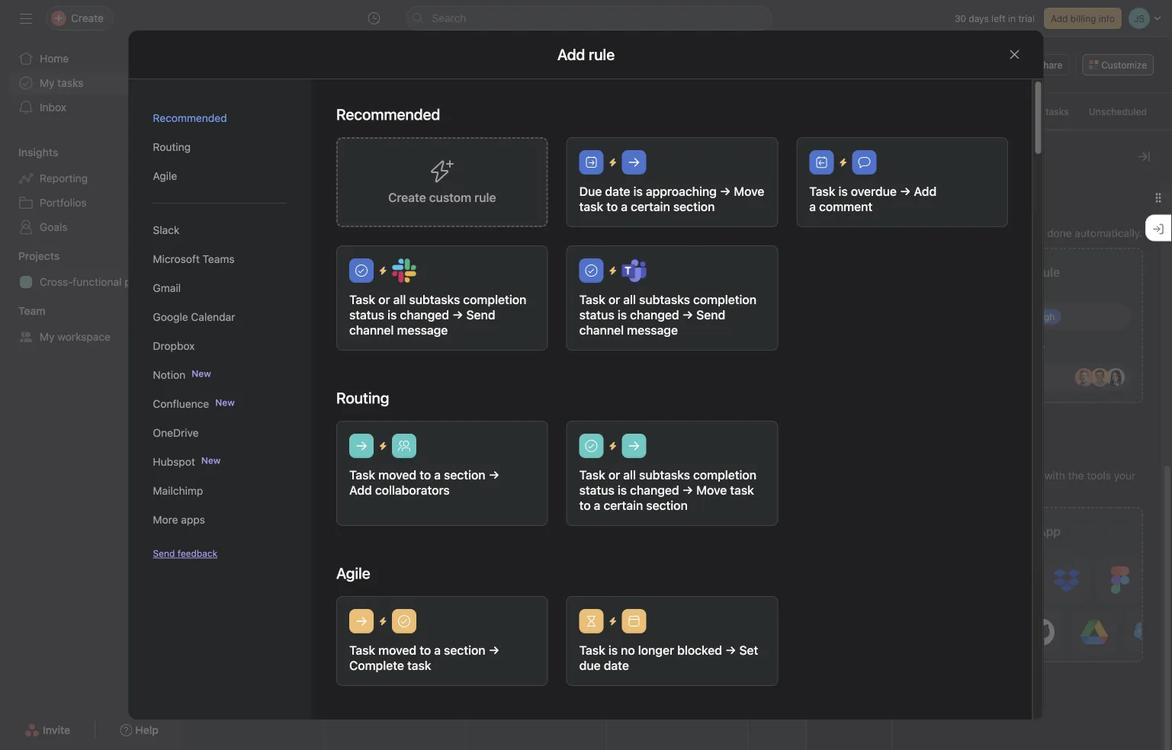 Task type: describe. For each thing, give the bounding box(es) containing it.
task for 2nd task or all subtasks completion status is changed → send channel message button
[[579, 292, 605, 307]]

more apps
[[153, 514, 205, 526]]

trial
[[1018, 13, 1035, 24]]

search list box
[[406, 6, 772, 31]]

task or all subtasks completion status is changed → move task to a certain section
[[579, 468, 756, 513]]

tue
[[478, 138, 497, 149]]

2 task or all subtasks completion status is changed → send channel message button from the left
[[566, 246, 778, 351]]

calendar link
[[335, 72, 380, 92]]

completion inside 'task or all subtasks completion status is changed → move task to a certain section'
[[693, 468, 756, 482]]

notion
[[153, 369, 186, 381]]

task is no longer blocked → set due date
[[579, 643, 758, 673]]

new for confluence
[[215, 397, 235, 408]]

1 vertical spatial routing
[[336, 389, 389, 407]]

longer
[[638, 643, 674, 658]]

new for hubspot
[[201, 455, 221, 466]]

view profile settings image
[[201, 47, 238, 83]]

is inside due date is approaching → move task to a certain section
[[633, 184, 642, 199]]

cross-functional project plan
[[40, 276, 183, 288]]

teams
[[203, 253, 235, 265]]

create custom rule button
[[336, 137, 548, 227]]

add inside add app button
[[1012, 525, 1035, 539]]

files link
[[399, 72, 422, 92]]

goals
[[40, 221, 68, 233]]

previous week image
[[364, 105, 376, 117]]

channel message for slack image
[[349, 323, 448, 337]]

task for task or all subtasks completion status is changed → move task to a certain section button
[[579, 468, 605, 482]]

19
[[760, 156, 776, 174]]

sat
[[1043, 138, 1061, 149]]

customize
[[1101, 59, 1147, 70]]

moved for agile
[[378, 643, 416, 658]]

custom rule
[[429, 190, 496, 205]]

add billing info
[[1051, 13, 1115, 24]]

or for slack image
[[378, 292, 390, 307]]

customize button
[[1082, 54, 1154, 75]]

→ inside due date is approaching → move task to a certain section
[[719, 184, 730, 199]]

hubspot new
[[153, 455, 221, 468]]

invite button
[[15, 717, 80, 744]]

cross-
[[40, 276, 73, 288]]

with
[[1045, 470, 1065, 482]]

1 vertical spatial rule
[[1038, 265, 1060, 280]]

days
[[969, 13, 989, 24]]

add app
[[1012, 525, 1061, 539]]

brief
[[960, 199, 980, 210]]

insights element
[[0, 139, 183, 243]]

most.
[[984, 487, 1011, 499]]

2023
[[470, 102, 506, 120]]

get
[[977, 227, 993, 240]]

confluence new
[[153, 397, 235, 410]]

to inside due date is approaching → move task to a certain section
[[606, 199, 618, 214]]

invite
[[43, 724, 70, 737]]

gmail button
[[153, 274, 287, 303]]

draft project brief
[[903, 199, 980, 210]]

moved for routing
[[378, 468, 416, 482]]

teams element
[[0, 297, 183, 352]]

in
[[1008, 13, 1016, 24]]

home
[[40, 52, 69, 65]]

mailchimp
[[153, 485, 203, 497]]

subtasks inside 'task or all subtasks completion status is changed → move task to a certain section'
[[639, 468, 690, 482]]

list link
[[250, 72, 268, 92]]

calendar inside button
[[191, 311, 235, 323]]

add billing info button
[[1044, 8, 1122, 29]]

work
[[1020, 227, 1044, 240]]

cross-functional project plan link
[[9, 270, 183, 294]]

home link
[[9, 47, 174, 71]]

share
[[1038, 59, 1063, 70]]

changed inside 'task or all subtasks completion status is changed → move task to a certain section'
[[630, 483, 679, 498]]

my workspace link
[[9, 325, 174, 349]]

all for slack image
[[393, 292, 406, 307]]

billing
[[1071, 13, 1096, 24]]

reporting
[[40, 172, 88, 185]]

to inside task moved to a section → add collaborators
[[419, 468, 431, 482]]

changed for microsoft teams icon on the top right
[[630, 308, 679, 322]]

0 vertical spatial the
[[1068, 470, 1084, 482]]

status for slack image
[[349, 308, 384, 322]]

section for agile
[[444, 643, 485, 658]]

or inside 'task or all subtasks completion status is changed → move task to a certain section'
[[608, 468, 620, 482]]

create custom rule
[[388, 190, 496, 205]]

today
[[321, 106, 347, 117]]

1 vertical spatial the
[[965, 487, 981, 499]]

app
[[1038, 525, 1061, 539]]

0 horizontal spatial project
[[125, 276, 159, 288]]

notion new
[[153, 368, 211, 381]]

task inside 'task or all subtasks completion status is changed → move task to a certain section'
[[730, 483, 754, 498]]

thu 19
[[760, 138, 781, 174]]

info
[[1099, 13, 1115, 24]]

gmail
[[153, 282, 181, 294]]

task or all subtasks completion status is changed → move task to a certain section button
[[566, 421, 778, 526]]

today button
[[314, 101, 353, 122]]

high
[[1035, 312, 1055, 323]]

1 horizontal spatial agile
[[336, 564, 370, 582]]

0 horizontal spatial send
[[153, 548, 175, 559]]

build integrated workflows with the tools your team uses the most.
[[911, 470, 1136, 499]]

microsoft teams image
[[622, 259, 646, 283]]

routing inside routing button
[[153, 141, 191, 153]]

fields
[[844, 202, 868, 213]]

a inside task moved to a section → complete task
[[434, 643, 440, 658]]

mon
[[337, 138, 359, 149]]

30 days left in trial
[[955, 13, 1035, 24]]

task moved to a section → add collaborators
[[349, 468, 499, 498]]

a inside 'task or all subtasks completion status is changed → move task to a certain section'
[[593, 498, 600, 513]]

portfolios link
[[9, 191, 174, 215]]

share button
[[1019, 54, 1069, 75]]

apps
[[181, 514, 205, 526]]

more
[[153, 514, 178, 526]]

integrated
[[939, 470, 989, 482]]

search
[[432, 12, 466, 24]]

add inside 'task is overdue → add a comment'
[[914, 184, 936, 199]]

team
[[18, 305, 45, 317]]

certain section inside due date is approaching → move task to a certain section
[[630, 199, 715, 214]]

move inside due date is approaching → move task to a certain section
[[734, 184, 764, 199]]

due date is approaching → move task to a certain section
[[579, 184, 764, 214]]

mon 16
[[337, 138, 359, 174]]

automatically.
[[1075, 227, 1143, 240]]

hide sidebar image
[[20, 12, 32, 24]]

recommended inside 'button'
[[153, 112, 227, 124]]

add rule
[[1013, 265, 1060, 280]]

inbox link
[[9, 95, 174, 120]]

add inside add billing info button
[[1051, 13, 1068, 24]]

set
[[739, 643, 758, 658]]

task moved to a section → add collaborators button
[[336, 421, 548, 526]]

completion for microsoft teams icon on the top right
[[693, 292, 756, 307]]

30
[[955, 13, 966, 24]]

to inside 'task or all subtasks completion status is changed → move task to a certain section'
[[579, 498, 590, 513]]

rules
[[911, 204, 943, 219]]

→ inside task moved to a section → add collaborators
[[488, 468, 499, 482]]

section for routing
[[444, 468, 485, 482]]

projects element
[[0, 243, 183, 297]]

due date is approaching → move task to a certain section button
[[566, 137, 778, 227]]

microsoft
[[153, 253, 200, 265]]

1 task or all subtasks completion status is changed → send channel message button from the left
[[336, 246, 548, 351]]

build
[[911, 470, 936, 482]]

my tasks link
[[9, 71, 174, 95]]

routing button
[[153, 133, 287, 162]]



Task type: vqa. For each thing, say whether or not it's contained in the screenshot.
TEAMS element on the left
yes



Task type: locate. For each thing, give the bounding box(es) containing it.
moved inside task moved to a section → add collaborators
[[378, 468, 416, 482]]

2 task or all subtasks completion status is changed → send channel message from the left
[[579, 292, 756, 337]]

1 horizontal spatial your
[[1114, 470, 1136, 482]]

your right tools
[[1114, 470, 1136, 482]]

1 horizontal spatial send
[[466, 308, 495, 322]]

0 horizontal spatial rule
[[943, 227, 961, 240]]

is inside 'task or all subtasks completion status is changed → move task to a certain section'
[[617, 483, 627, 498]]

→ inside 'task or all subtasks completion status is changed → move task to a certain section'
[[682, 483, 693, 498]]

my left tasks
[[40, 77, 55, 89]]

0 vertical spatial agile
[[153, 170, 177, 182]]

section inside task moved to a section → add collaborators
[[444, 468, 485, 482]]

search button
[[406, 6, 772, 31]]

→ inside task moved to a section → complete task
[[488, 643, 499, 658]]

october 2023
[[411, 102, 506, 120]]

approaching
[[645, 184, 716, 199]]

project left the brief
[[927, 199, 957, 210]]

add app button
[[905, 508, 1149, 663]]

rule down done
[[1038, 265, 1060, 280]]

1 vertical spatial calendar
[[191, 311, 235, 323]]

overdue
[[851, 184, 896, 199]]

21
[[1043, 156, 1058, 174]]

1 horizontal spatial rule
[[1038, 265, 1060, 280]]

certain section
[[630, 199, 715, 214], [603, 498, 687, 513]]

calendar down gmail button
[[191, 311, 235, 323]]

new down onedrive "button" in the left bottom of the page
[[201, 455, 221, 466]]

sat 21
[[1043, 138, 1061, 174]]

1 vertical spatial project
[[125, 276, 159, 288]]

task for task is no longer blocked → set due date button on the bottom of the page
[[579, 643, 605, 658]]

→ inside task is no longer blocked → set due date
[[725, 643, 736, 658]]

due date
[[579, 659, 629, 673]]

is inside 'task is overdue → add a comment'
[[838, 184, 847, 199]]

1 section from the top
[[444, 468, 485, 482]]

task or all subtasks completion status is changed → send channel message for microsoft teams icon on the top right
[[579, 292, 756, 337]]

task inside 'task is overdue → add a comment'
[[809, 184, 835, 199]]

rule down 'draft project brief'
[[943, 227, 961, 240]]

completion for slack image
[[463, 292, 526, 307]]

2 moved from the top
[[378, 643, 416, 658]]

send feedback link
[[153, 547, 217, 561]]

a inside task moved to a section → add collaborators
[[434, 468, 440, 482]]

1 channel message from the left
[[349, 323, 448, 337]]

insights button
[[0, 145, 58, 160]]

recommended down files link at the left top
[[336, 105, 440, 123]]

next week image
[[389, 105, 401, 117]]

october
[[411, 102, 466, 120]]

1 horizontal spatial the
[[1068, 470, 1084, 482]]

task or all subtasks completion status is changed → send channel message down microsoft teams icon on the top right
[[579, 292, 756, 337]]

1 vertical spatial new
[[215, 397, 235, 408]]

2 channel message from the left
[[579, 323, 678, 337]]

new for notion
[[192, 368, 211, 379]]

goals link
[[9, 215, 174, 239]]

0 horizontal spatial agile
[[153, 170, 177, 182]]

my workspace
[[40, 331, 111, 343]]

section inside task moved to a section → complete task
[[444, 643, 485, 658]]

task for task is overdue → add a comment button
[[809, 184, 835, 199]]

task inside task moved to a section → complete task
[[349, 643, 375, 658]]

→ inside 'task is overdue → add a comment'
[[899, 184, 910, 199]]

new up confluence new
[[192, 368, 211, 379]]

0 horizontal spatial your
[[996, 227, 1018, 240]]

1 vertical spatial certain section
[[603, 498, 687, 513]]

send for slack image
[[466, 308, 495, 322]]

0 vertical spatial your
[[996, 227, 1018, 240]]

add
[[1051, 13, 1068, 24], [220, 106, 238, 117], [914, 184, 936, 199], [911, 227, 931, 240], [237, 249, 257, 262], [379, 249, 399, 262], [520, 249, 540, 262], [661, 249, 681, 262], [1085, 249, 1106, 262], [1013, 265, 1035, 280], [1012, 525, 1035, 539]]

all
[[393, 292, 406, 307], [623, 292, 636, 307], [623, 468, 636, 482]]

a inside due date is approaching → move task to a certain section
[[621, 199, 627, 214]]

1 vertical spatial move
[[696, 483, 727, 498]]

1 vertical spatial section
[[444, 643, 485, 658]]

your
[[996, 227, 1018, 240], [1114, 470, 1136, 482]]

0 vertical spatial routing
[[153, 141, 191, 153]]

0 horizontal spatial task or all subtasks completion status is changed → send channel message button
[[336, 246, 548, 351]]

new inside confluence new
[[215, 397, 235, 408]]

18
[[619, 156, 635, 174]]

or
[[378, 292, 390, 307], [608, 292, 620, 307], [608, 468, 620, 482]]

uses
[[939, 487, 962, 499]]

new up onedrive "button" in the left bottom of the page
[[215, 397, 235, 408]]

new inside 'notion new'
[[192, 368, 211, 379]]

close details image
[[1138, 151, 1150, 163]]

1 horizontal spatial task or all subtasks completion status is changed → send channel message button
[[566, 246, 778, 351]]

channel message for microsoft teams icon on the top right
[[579, 323, 678, 337]]

move inside 'task or all subtasks completion status is changed → move task to a certain section'
[[696, 483, 727, 498]]

0 vertical spatial move
[[734, 184, 764, 199]]

1 horizontal spatial routing
[[336, 389, 389, 407]]

2 horizontal spatial send
[[696, 308, 725, 322]]

task for first task or all subtasks completion status is changed → send channel message button from the left
[[349, 292, 375, 307]]

all for microsoft teams icon on the top right
[[623, 292, 636, 307]]

2 vertical spatial new
[[201, 455, 221, 466]]

task for task moved to a section → add collaborators button
[[349, 468, 375, 482]]

0 horizontal spatial calendar
[[191, 311, 235, 323]]

workflows
[[992, 470, 1042, 482]]

task is no longer blocked → set due date button
[[566, 596, 778, 686]]

task inside task is no longer blocked → set due date
[[579, 643, 605, 658]]

or for microsoft teams icon on the top right
[[608, 292, 620, 307]]

wed
[[619, 138, 641, 149]]

16
[[337, 156, 352, 174]]

status for microsoft teams icon on the top right
[[579, 308, 614, 322]]

completion
[[463, 292, 526, 307], [693, 292, 756, 307], [693, 468, 756, 482]]

status inside 'task or all subtasks completion status is changed → move task to a certain section'
[[579, 483, 614, 498]]

0 horizontal spatial routing
[[153, 141, 191, 153]]

channel message down microsoft teams icon on the top right
[[579, 323, 678, 337]]

1 horizontal spatial task or all subtasks completion status is changed → send channel message
[[579, 292, 756, 337]]

add collaborators
[[349, 483, 449, 498]]

tools
[[1087, 470, 1111, 482]]

status
[[349, 308, 384, 322], [579, 308, 614, 322], [579, 483, 614, 498]]

new inside the hubspot new
[[201, 455, 221, 466]]

mailchimp button
[[153, 477, 287, 506]]

to inside task moved to a section → complete task
[[419, 643, 431, 658]]

task or all subtasks completion status is changed → send channel message down slack image
[[349, 292, 526, 337]]

1 horizontal spatial channel message
[[579, 323, 678, 337]]

inbox
[[40, 101, 66, 114]]

feedback
[[177, 548, 217, 559]]

task for task moved to a section → complete task button
[[349, 643, 375, 658]]

date
[[605, 184, 630, 199]]

close this dialog image
[[1009, 48, 1021, 61]]

1 horizontal spatial project
[[927, 199, 957, 210]]

task inside task moved to a section → add collaborators
[[349, 468, 375, 482]]

2 my from the top
[[40, 331, 55, 343]]

0 vertical spatial moved
[[378, 468, 416, 482]]

changed
[[400, 308, 449, 322], [630, 308, 679, 322], [630, 483, 679, 498]]

1 vertical spatial your
[[1114, 470, 1136, 482]]

dropbox button
[[153, 332, 287, 361]]

2 section from the top
[[444, 643, 485, 658]]

task moved to a section → complete task button
[[336, 596, 548, 686]]

0 horizontal spatial task or all subtasks completion status is changed → send channel message
[[349, 292, 526, 337]]

projects button
[[0, 249, 60, 264]]

portfolios
[[40, 196, 87, 209]]

task inside due date is approaching → move task to a certain section
[[579, 199, 603, 214]]

my inside teams element
[[40, 331, 55, 343]]

certain section inside 'task or all subtasks completion status is changed → move task to a certain section'
[[603, 498, 687, 513]]

the down integrated
[[965, 487, 981, 499]]

changed for slack image
[[400, 308, 449, 322]]

recommended up routing button
[[153, 112, 227, 124]]

the
[[1068, 470, 1084, 482], [965, 487, 981, 499]]

due
[[579, 184, 602, 199]]

microsoft teams
[[153, 253, 235, 265]]

0 vertical spatial calendar
[[335, 72, 380, 85]]

google calendar button
[[153, 303, 287, 332]]

plan
[[162, 276, 183, 288]]

project left plan
[[125, 276, 159, 288]]

insights
[[18, 146, 58, 159]]

subtasks for microsoft teams icon on the top right
[[639, 292, 690, 307]]

onedrive
[[153, 427, 199, 439]]

1 horizontal spatial calendar
[[335, 72, 380, 85]]

1 horizontal spatial recommended
[[336, 105, 440, 123]]

0 vertical spatial new
[[192, 368, 211, 379]]

is inside task is no longer blocked → set due date
[[608, 643, 617, 658]]

complete task
[[349, 659, 431, 673]]

calendar
[[335, 72, 380, 85], [191, 311, 235, 323]]

all inside 'task or all subtasks completion status is changed → move task to a certain section'
[[623, 468, 636, 482]]

slack button
[[153, 216, 287, 245]]

1 my from the top
[[40, 77, 55, 89]]

0 horizontal spatial channel message
[[349, 323, 448, 337]]

add task button
[[201, 101, 265, 122], [189, 242, 317, 269], [330, 242, 459, 269], [472, 242, 600, 269], [613, 242, 741, 269], [1037, 242, 1166, 269]]

0 vertical spatial certain section
[[630, 199, 715, 214]]

0 horizontal spatial the
[[965, 487, 981, 499]]

my inside "link"
[[40, 77, 55, 89]]

draft
[[903, 199, 924, 210]]

send feedback
[[153, 548, 217, 559]]

agile button
[[153, 162, 287, 191]]

task or all subtasks completion status is changed → send channel message for slack image
[[349, 292, 526, 337]]

task inside 'task or all subtasks completion status is changed → move task to a certain section'
[[579, 468, 605, 482]]

1 vertical spatial my
[[40, 331, 55, 343]]

left
[[991, 13, 1006, 24]]

the right with
[[1068, 470, 1084, 482]]

list
[[250, 72, 268, 85]]

0 vertical spatial section
[[444, 468, 485, 482]]

blocked
[[677, 643, 722, 658]]

google
[[153, 311, 188, 323]]

your right get
[[996, 227, 1018, 240]]

moved up complete task
[[378, 643, 416, 658]]

slack image
[[392, 259, 416, 283]]

to
[[606, 199, 618, 214], [964, 227, 974, 240], [419, 468, 431, 482], [579, 498, 590, 513], [419, 643, 431, 658]]

my for my workspace
[[40, 331, 55, 343]]

global element
[[0, 37, 183, 129]]

0 vertical spatial rule
[[943, 227, 961, 240]]

moved inside task moved to a section → complete task
[[378, 643, 416, 658]]

thu
[[760, 138, 781, 149]]

1 moved from the top
[[378, 468, 416, 482]]

move
[[734, 184, 764, 199], [696, 483, 727, 498]]

projects
[[18, 250, 60, 262]]

0 vertical spatial project
[[927, 199, 957, 210]]

0 vertical spatial my
[[40, 77, 55, 89]]

send for microsoft teams icon on the top right
[[696, 308, 725, 322]]

1 vertical spatial moved
[[378, 643, 416, 658]]

agile inside button
[[153, 170, 177, 182]]

wed 18
[[619, 138, 641, 174]]

0 horizontal spatial recommended
[[153, 112, 227, 124]]

subtasks for slack image
[[409, 292, 460, 307]]

my down team
[[40, 331, 55, 343]]

add rule
[[557, 45, 615, 63]]

moved
[[378, 468, 416, 482], [378, 643, 416, 658]]

channel message down slack image
[[349, 323, 448, 337]]

1 horizontal spatial move
[[734, 184, 764, 199]]

your inside the build integrated workflows with the tools your team uses the most.
[[1114, 470, 1136, 482]]

moved up 'add collaborators'
[[378, 468, 416, 482]]

team
[[911, 487, 936, 499]]

recommended button
[[153, 104, 287, 133]]

my for my tasks
[[40, 77, 55, 89]]

calendar up previous week image
[[335, 72, 380, 85]]

1 vertical spatial agile
[[336, 564, 370, 582]]

more apps button
[[153, 506, 287, 535]]

board link
[[287, 72, 317, 92]]

0 horizontal spatial move
[[696, 483, 727, 498]]

confluence
[[153, 398, 209, 410]]

1 task or all subtasks completion status is changed → send channel message from the left
[[349, 292, 526, 337]]



